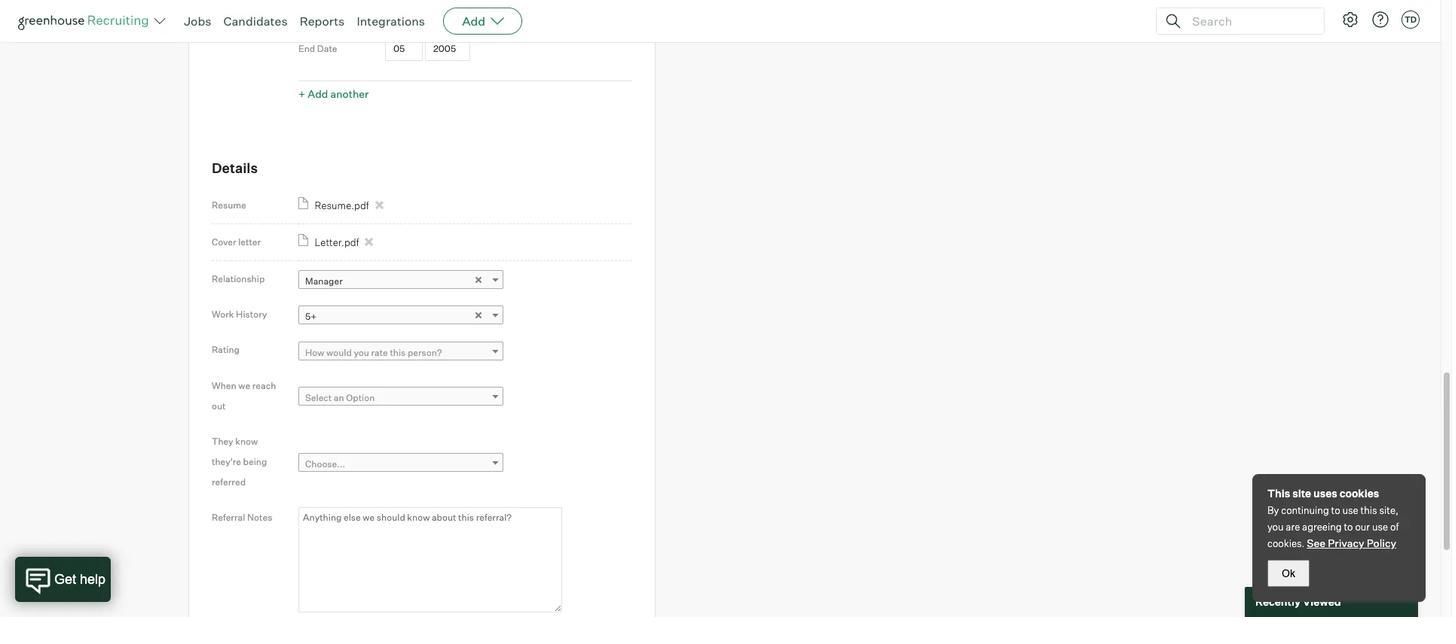 Task type: locate. For each thing, give the bounding box(es) containing it.
to
[[1331, 505, 1340, 517], [1344, 522, 1353, 534]]

choose...
[[305, 459, 345, 470]]

you down by
[[1268, 522, 1284, 534]]

add
[[462, 14, 485, 29], [308, 88, 328, 101]]

end
[[298, 43, 315, 55]]

agreeing
[[1302, 522, 1342, 534]]

details
[[212, 160, 258, 177]]

how would you rate this person?
[[305, 347, 442, 359]]

1 vertical spatial mm text field
[[385, 37, 423, 61]]

configure image
[[1341, 11, 1360, 29]]

date
[[322, 9, 342, 21], [317, 43, 337, 55]]

rate
[[371, 347, 388, 359]]

work history
[[212, 309, 267, 320]]

select an option
[[305, 393, 375, 404]]

to down the uses
[[1331, 505, 1340, 517]]

this up our
[[1361, 505, 1377, 517]]

5+ link
[[298, 306, 503, 328]]

letter
[[238, 237, 261, 248]]

yyyy text field for end date
[[425, 37, 470, 61]]

you
[[354, 347, 369, 359], [1268, 522, 1284, 534]]

0 vertical spatial you
[[354, 347, 369, 359]]

this site uses cookies
[[1268, 488, 1379, 500]]

1 yyyy text field from the top
[[425, 3, 470, 27]]

would
[[326, 347, 352, 359]]

1 horizontal spatial this
[[1361, 505, 1377, 517]]

this for use
[[1361, 505, 1377, 517]]

1 vertical spatial date
[[317, 43, 337, 55]]

0 horizontal spatial add
[[308, 88, 328, 101]]

mm text field for end date
[[385, 37, 423, 61]]

see privacy policy link
[[1307, 537, 1397, 550]]

select
[[305, 393, 332, 404]]

1 vertical spatial yyyy text field
[[425, 37, 470, 61]]

1 horizontal spatial use
[[1372, 522, 1388, 534]]

0 horizontal spatial this
[[390, 347, 406, 359]]

ok
[[1282, 568, 1295, 580]]

0 horizontal spatial you
[[354, 347, 369, 359]]

privacy
[[1328, 537, 1365, 550]]

candidates
[[223, 14, 288, 29]]

letter.pdf
[[315, 237, 359, 249]]

MM text field
[[385, 3, 423, 27], [385, 37, 423, 61]]

integrations link
[[357, 14, 425, 29]]

1 vertical spatial to
[[1344, 522, 1353, 534]]

know
[[235, 436, 258, 447]]

choose... link
[[298, 454, 503, 475]]

person?
[[408, 347, 442, 359]]

0 horizontal spatial to
[[1331, 505, 1340, 517]]

cookies
[[1340, 488, 1379, 500]]

to left our
[[1344, 522, 1353, 534]]

education element
[[298, 0, 632, 105]]

see
[[1307, 537, 1326, 550]]

another
[[330, 88, 369, 101]]

we
[[238, 380, 250, 392]]

use left "of"
[[1372, 522, 1388, 534]]

2 yyyy text field from the top
[[425, 37, 470, 61]]

resume.pdf
[[315, 200, 369, 212]]

0 vertical spatial date
[[322, 9, 342, 21]]

5+
[[305, 312, 317, 323]]

referred
[[212, 477, 246, 488]]

they know they're being referred
[[212, 436, 267, 488]]

YYYY text field
[[425, 3, 470, 27], [425, 37, 470, 61]]

this
[[390, 347, 406, 359], [1361, 505, 1377, 517]]

1 vertical spatial you
[[1268, 522, 1284, 534]]

our
[[1355, 522, 1370, 534]]

an
[[334, 393, 344, 404]]

this right rate
[[390, 347, 406, 359]]

viewed
[[1303, 596, 1341, 609]]

1 horizontal spatial you
[[1268, 522, 1284, 534]]

date right "start"
[[322, 9, 342, 21]]

date right end
[[317, 43, 337, 55]]

ok button
[[1268, 561, 1310, 588]]

site,
[[1380, 505, 1399, 517]]

1 horizontal spatial add
[[462, 14, 485, 29]]

policy
[[1367, 537, 1397, 550]]

this inside by continuing to use this site, you are agreeing to our use of cookies.
[[1361, 505, 1377, 517]]

0 vertical spatial this
[[390, 347, 406, 359]]

td
[[1405, 14, 1417, 25]]

1 mm text field from the top
[[385, 3, 423, 27]]

rating
[[212, 345, 240, 356]]

you left rate
[[354, 347, 369, 359]]

notes
[[247, 512, 272, 524]]

0 vertical spatial yyyy text field
[[425, 3, 470, 27]]

0 horizontal spatial use
[[1343, 505, 1359, 517]]

0 vertical spatial add
[[462, 14, 485, 29]]

resume
[[212, 200, 246, 211]]

use down cookies
[[1343, 505, 1359, 517]]

they
[[212, 436, 233, 447]]

by continuing to use this site, you are agreeing to our use of cookies.
[[1268, 505, 1399, 550]]

date for end date
[[317, 43, 337, 55]]

integrations
[[357, 14, 425, 29]]

are
[[1286, 522, 1300, 534]]

cookies.
[[1268, 538, 1305, 550]]

2 mm text field from the top
[[385, 37, 423, 61]]

0 vertical spatial use
[[1343, 505, 1359, 517]]

0 vertical spatial mm text field
[[385, 3, 423, 27]]

end date
[[298, 43, 337, 55]]

greenhouse recruiting image
[[18, 12, 154, 30]]

1 vertical spatial this
[[1361, 505, 1377, 517]]

jobs link
[[184, 14, 211, 29]]

history
[[236, 309, 267, 320]]

1 horizontal spatial to
[[1344, 522, 1353, 534]]

1 vertical spatial add
[[308, 88, 328, 101]]

how
[[305, 347, 324, 359]]

reports
[[300, 14, 345, 29]]

use
[[1343, 505, 1359, 517], [1372, 522, 1388, 534]]



Task type: vqa. For each thing, say whether or not it's contained in the screenshot.
Details
yes



Task type: describe. For each thing, give the bounding box(es) containing it.
this
[[1268, 488, 1290, 500]]

+ add another
[[298, 88, 369, 101]]

Referral Notes text field
[[298, 508, 562, 613]]

out
[[212, 401, 226, 412]]

manager link
[[298, 271, 503, 293]]

start date
[[298, 9, 342, 21]]

Search text field
[[1188, 10, 1311, 32]]

being
[[243, 457, 267, 468]]

how would you rate this person? link
[[298, 342, 503, 364]]

td button
[[1402, 11, 1420, 29]]

see privacy policy
[[1307, 537, 1397, 550]]

by
[[1268, 505, 1279, 517]]

reports link
[[300, 14, 345, 29]]

this for rate
[[390, 347, 406, 359]]

+ add another link
[[298, 88, 369, 101]]

recently viewed
[[1256, 596, 1341, 609]]

jobs
[[184, 14, 211, 29]]

uses
[[1314, 488, 1338, 500]]

0 vertical spatial to
[[1331, 505, 1340, 517]]

start
[[298, 9, 320, 21]]

reach
[[252, 380, 276, 392]]

when we reach out
[[212, 380, 276, 412]]

candidates link
[[223, 14, 288, 29]]

site
[[1293, 488, 1311, 500]]

add button
[[443, 8, 522, 35]]

manager
[[305, 276, 343, 287]]

you inside by continuing to use this site, you are agreeing to our use of cookies.
[[1268, 522, 1284, 534]]

recently
[[1256, 596, 1301, 609]]

referral notes
[[212, 512, 272, 524]]

work
[[212, 309, 234, 320]]

they're
[[212, 457, 241, 468]]

cover
[[212, 237, 236, 248]]

add inside education element
[[308, 88, 328, 101]]

relationship
[[212, 274, 265, 285]]

yyyy text field for start date
[[425, 3, 470, 27]]

referral
[[212, 512, 245, 524]]

1 vertical spatial use
[[1372, 522, 1388, 534]]

option
[[346, 393, 375, 404]]

of
[[1390, 522, 1399, 534]]

td button
[[1399, 8, 1423, 32]]

cover letter
[[212, 237, 261, 248]]

continuing
[[1281, 505, 1329, 517]]

mm text field for start date
[[385, 3, 423, 27]]

+
[[298, 88, 305, 101]]

date for start date
[[322, 9, 342, 21]]

add inside add popup button
[[462, 14, 485, 29]]

when
[[212, 380, 236, 392]]

select an option link
[[298, 388, 503, 410]]



